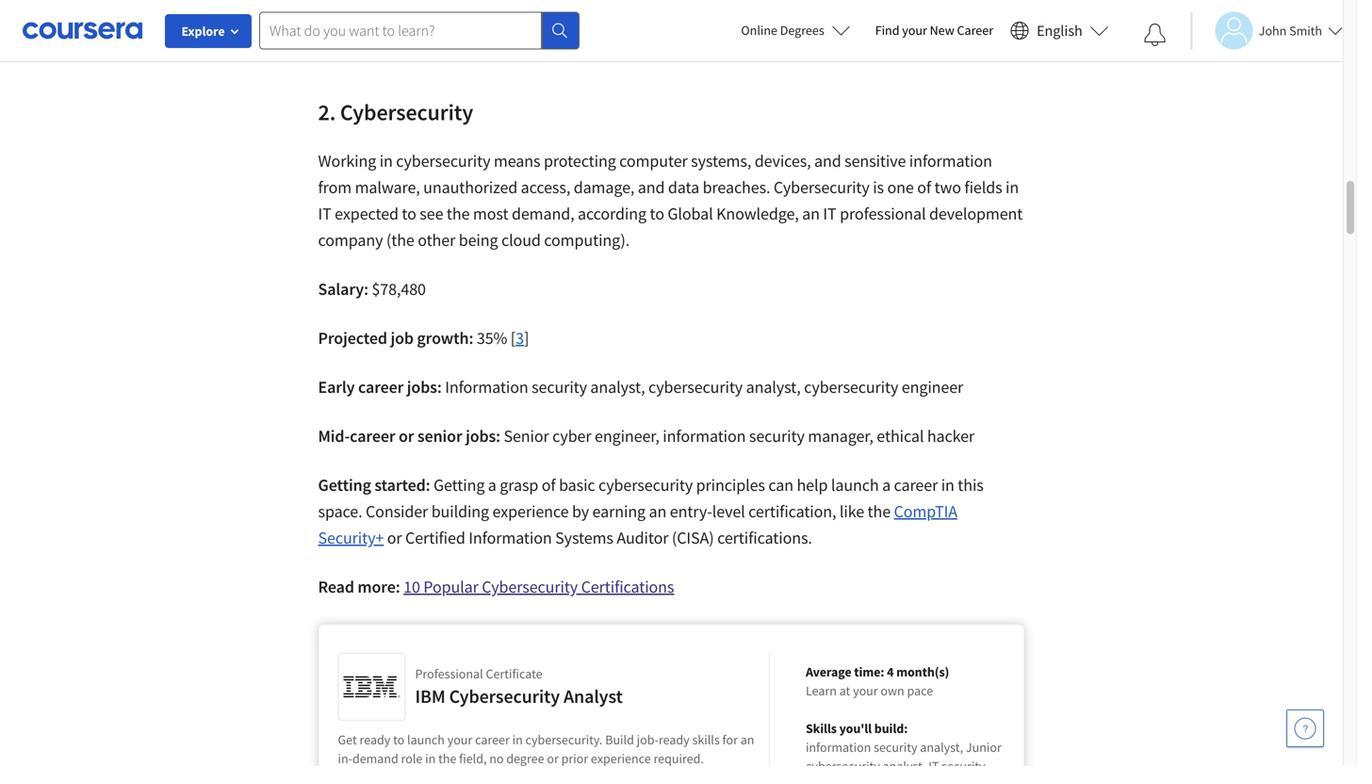 Task type: locate. For each thing, give the bounding box(es) containing it.
skills you'll build:
[[806, 720, 908, 737]]

cybersecurity inside working in cybersecurity means protecting computer systems, devices, and sensitive information from malware, unauthorized access, damage, and data breaches. cybersecurity is one of two fields in it expected to see the most demand, according to global knowledge, an it professional development company (the other being cloud computing).
[[774, 177, 870, 198]]

0 vertical spatial and
[[814, 150, 841, 172]]

coursera image
[[23, 15, 142, 45]]

1 vertical spatial jobs:
[[466, 426, 500, 447]]

0 horizontal spatial analyst,
[[590, 377, 645, 398]]

1 horizontal spatial getting
[[434, 475, 485, 496]]

cybersecurity up working
[[340, 98, 473, 126]]

cybersecurity
[[340, 98, 473, 126], [774, 177, 870, 198], [482, 576, 578, 598], [449, 685, 560, 708]]

0 horizontal spatial a
[[488, 475, 497, 496]]

2 vertical spatial an
[[741, 731, 754, 748]]

is
[[873, 177, 884, 198]]

global
[[668, 203, 713, 224]]

john smith
[[1259, 22, 1322, 39]]

a
[[488, 475, 497, 496], [882, 475, 891, 496]]

or down cybersecurity.
[[547, 750, 559, 766]]

$78,480
[[372, 279, 426, 300]]

explore
[[181, 23, 225, 40]]

to
[[402, 203, 416, 224], [650, 203, 664, 224], [393, 731, 405, 748]]

the right see
[[447, 203, 470, 224]]

degrees
[[780, 22, 824, 39]]

cybersecurity down certificate
[[449, 685, 560, 708]]

1 vertical spatial an
[[649, 501, 667, 522]]

cybersecurity up unauthorized at the top
[[396, 150, 490, 172]]

1 vertical spatial information
[[469, 527, 552, 549]]

0 horizontal spatial of
[[542, 475, 556, 496]]

experience inside getting a grasp of basic cybersecurity principles can help launch a career in this space. consider building experience by earning an entry-level certification, like the
[[492, 501, 569, 522]]

getting up space.
[[318, 475, 371, 496]]

security
[[532, 377, 587, 398], [749, 426, 805, 447]]

0 horizontal spatial experience
[[492, 501, 569, 522]]

the left field,
[[438, 750, 457, 766]]

1 horizontal spatial and
[[814, 150, 841, 172]]

0 vertical spatial professional
[[840, 203, 926, 224]]

2 getting from the left
[[434, 475, 485, 496]]

35%
[[477, 328, 507, 349]]

2. cybersecurity
[[318, 98, 473, 126]]

in-
[[338, 750, 352, 766]]

your
[[902, 22, 927, 39], [853, 682, 878, 699], [447, 731, 472, 748]]

skills
[[806, 720, 837, 737]]

to left the global
[[650, 203, 664, 224]]

read more: 10 popular cybersecurity certifications
[[318, 576, 674, 598]]

0 horizontal spatial launch
[[407, 731, 445, 748]]

a left 'grasp'
[[488, 475, 497, 496]]

1 horizontal spatial your
[[853, 682, 878, 699]]

of inside getting a grasp of basic cybersecurity principles can help launch a career in this space. consider building experience by earning an entry-level certification, like the
[[542, 475, 556, 496]]

or left the senior
[[399, 426, 414, 447]]

1 horizontal spatial information
[[909, 150, 992, 172]]

1 horizontal spatial a
[[882, 475, 891, 496]]

get
[[338, 731, 357, 748]]

0 vertical spatial the
[[447, 203, 470, 224]]

launch up role
[[407, 731, 445, 748]]

devices,
[[755, 150, 811, 172]]

and right the "devices,"
[[814, 150, 841, 172]]

career up "no"
[[475, 731, 510, 748]]

0 horizontal spatial professional
[[415, 665, 483, 682]]

build:
[[874, 720, 908, 737]]

data
[[668, 177, 699, 198]]

space.
[[318, 501, 362, 522]]

basic
[[559, 475, 595, 496]]

0 horizontal spatial getting
[[318, 475, 371, 496]]

like
[[840, 501, 864, 522]]

jobs: down projected job growth: 35% [ 3 ]
[[407, 377, 442, 398]]

What do you want to learn? text field
[[259, 12, 542, 49]]

your down time:
[[853, 682, 878, 699]]

1 horizontal spatial ready
[[659, 731, 690, 748]]

ready
[[360, 731, 391, 748], [659, 731, 690, 748]]

hacker
[[927, 426, 975, 447]]

professional up ibm
[[415, 665, 483, 682]]

to up role
[[393, 731, 405, 748]]

None search field
[[259, 12, 580, 49]]

getting a grasp of basic cybersecurity principles can help launch a career in this space. consider building experience by earning an entry-level certification, like the
[[318, 475, 984, 522]]

getting up building at the bottom left of the page
[[434, 475, 485, 496]]

1 vertical spatial information
[[663, 426, 746, 447]]

0 horizontal spatial it
[[318, 203, 331, 224]]

1 horizontal spatial security
[[749, 426, 805, 447]]

role
[[401, 750, 423, 766]]

1 horizontal spatial analyst,
[[746, 377, 801, 398]]

an right for
[[741, 731, 754, 748]]

own
[[881, 682, 905, 699]]

0 vertical spatial experience
[[492, 501, 569, 522]]

0 vertical spatial information
[[445, 377, 528, 398]]

2 horizontal spatial an
[[802, 203, 820, 224]]

cybersecurity up earning
[[599, 475, 693, 496]]

0 vertical spatial or
[[399, 426, 414, 447]]

an
[[802, 203, 820, 224], [649, 501, 667, 522], [741, 731, 754, 748]]

of left the basic
[[542, 475, 556, 496]]

access,
[[521, 177, 570, 198]]

security up can
[[749, 426, 805, 447]]

it right knowledge,
[[823, 203, 837, 224]]

principles
[[696, 475, 765, 496]]

show notifications image
[[1144, 24, 1167, 46]]

1 horizontal spatial experience
[[591, 750, 651, 766]]

find your new career link
[[866, 19, 1003, 42]]

1 horizontal spatial launch
[[831, 475, 879, 496]]

professional down is
[[840, 203, 926, 224]]

or
[[399, 426, 414, 447], [387, 527, 402, 549], [547, 750, 559, 766]]

experience
[[492, 501, 569, 522], [591, 750, 651, 766]]

senior
[[504, 426, 549, 447]]

1 vertical spatial experience
[[591, 750, 651, 766]]

early
[[318, 377, 355, 398]]

launch
[[831, 475, 879, 496], [407, 731, 445, 748]]

professional
[[840, 203, 926, 224], [415, 665, 483, 682]]

getting inside getting a grasp of basic cybersecurity principles can help launch a career in this space. consider building experience by earning an entry-level certification, like the
[[434, 475, 485, 496]]

1 vertical spatial of
[[542, 475, 556, 496]]

1 horizontal spatial an
[[741, 731, 754, 748]]

an up 'auditor'
[[649, 501, 667, 522]]

demand,
[[512, 203, 574, 224]]

0 horizontal spatial an
[[649, 501, 667, 522]]

1 horizontal spatial of
[[917, 177, 931, 198]]

you'll
[[839, 720, 872, 737]]

launch up like
[[831, 475, 879, 496]]

cybersecurity.
[[525, 731, 603, 748]]

information up principles
[[663, 426, 746, 447]]

prior
[[561, 750, 588, 766]]

1 vertical spatial your
[[853, 682, 878, 699]]

the
[[447, 203, 470, 224], [868, 501, 891, 522], [438, 750, 457, 766]]

1 vertical spatial and
[[638, 177, 665, 198]]

0 horizontal spatial ready
[[360, 731, 391, 748]]

1 vertical spatial or
[[387, 527, 402, 549]]

consider
[[366, 501, 428, 522]]

it
[[318, 203, 331, 224], [823, 203, 837, 224]]

2.
[[318, 98, 336, 126]]

career up comptia
[[894, 475, 938, 496]]

early career jobs: information security analyst, cybersecurity analyst, cybersecurity engineer
[[318, 377, 963, 398]]

at
[[840, 682, 850, 699]]

english button
[[1003, 0, 1117, 61]]

1 horizontal spatial it
[[823, 203, 837, 224]]

your up field,
[[447, 731, 472, 748]]

0 horizontal spatial jobs:
[[407, 377, 442, 398]]

3 link
[[516, 328, 524, 349]]

the right like
[[868, 501, 891, 522]]

cloud
[[501, 230, 541, 251]]

mid-
[[318, 426, 350, 447]]

2 vertical spatial or
[[547, 750, 559, 766]]

field,
[[459, 750, 487, 766]]

experience down 'grasp'
[[492, 501, 569, 522]]

launch inside get ready to launch your career in cybersecurity. build job-ready skills for an in-demand role in the field, no degree or prior experience required.
[[407, 731, 445, 748]]

an right knowledge,
[[802, 203, 820, 224]]

1 vertical spatial professional
[[415, 665, 483, 682]]

it down 'from'
[[318, 203, 331, 224]]

0 vertical spatial your
[[902, 22, 927, 39]]

0 horizontal spatial information
[[663, 426, 746, 447]]

ready up demand
[[360, 731, 391, 748]]

month(s)
[[896, 664, 949, 681]]

and down computer
[[638, 177, 665, 198]]

2 vertical spatial the
[[438, 750, 457, 766]]

0 vertical spatial information
[[909, 150, 992, 172]]

experience down "build"
[[591, 750, 651, 766]]

jobs:
[[407, 377, 442, 398], [466, 426, 500, 447]]

(cisa)
[[672, 527, 714, 549]]

your right 'find'
[[902, 22, 927, 39]]

company
[[318, 230, 383, 251]]

an inside getting a grasp of basic cybersecurity principles can help launch a career in this space. consider building experience by earning an entry-level certification, like the
[[649, 501, 667, 522]]

2 ready from the left
[[659, 731, 690, 748]]

0 horizontal spatial security
[[532, 377, 587, 398]]

of right one
[[917, 177, 931, 198]]

1 vertical spatial launch
[[407, 731, 445, 748]]

information
[[445, 377, 528, 398], [469, 527, 552, 549]]

cybersecurity inside getting a grasp of basic cybersecurity principles can help launch a career in this space. consider building experience by earning an entry-level certification, like the
[[599, 475, 693, 496]]

1 getting from the left
[[318, 475, 371, 496]]

the inside getting a grasp of basic cybersecurity principles can help launch a career in this space. consider building experience by earning an entry-level certification, like the
[[868, 501, 891, 522]]

computer
[[619, 150, 688, 172]]

2 horizontal spatial your
[[902, 22, 927, 39]]

the inside working in cybersecurity means protecting computer systems, devices, and sensitive information from malware, unauthorized access, damage, and data breaches. cybersecurity is one of two fields in it expected to see the most demand, according to global knowledge, an it professional development company (the other being cloud computing).
[[447, 203, 470, 224]]

0 horizontal spatial your
[[447, 731, 472, 748]]

1 vertical spatial the
[[868, 501, 891, 522]]

information up two on the top of the page
[[909, 150, 992, 172]]

jobs: right the senior
[[466, 426, 500, 447]]

0 vertical spatial an
[[802, 203, 820, 224]]

in left this
[[941, 475, 955, 496]]

0 vertical spatial jobs:
[[407, 377, 442, 398]]

security up cyber
[[532, 377, 587, 398]]

10
[[403, 576, 420, 598]]

or down consider
[[387, 527, 402, 549]]

of inside working in cybersecurity means protecting computer systems, devices, and sensitive information from malware, unauthorized access, damage, and data breaches. cybersecurity is one of two fields in it expected to see the most demand, according to global knowledge, an it professional development company (the other being cloud computing).
[[917, 177, 931, 198]]

cybersecurity down the "devices,"
[[774, 177, 870, 198]]

ibm
[[415, 685, 446, 708]]

1 horizontal spatial professional
[[840, 203, 926, 224]]

a down ethical
[[882, 475, 891, 496]]

2 vertical spatial your
[[447, 731, 472, 748]]

1 ready from the left
[[360, 731, 391, 748]]

earning
[[592, 501, 646, 522]]

being
[[459, 230, 498, 251]]

ready up required.
[[659, 731, 690, 748]]

systems,
[[691, 150, 751, 172]]

the inside get ready to launch your career in cybersecurity. build job-ready skills for an in-demand role in the field, no degree or prior experience required.
[[438, 750, 457, 766]]

average
[[806, 664, 852, 681]]

information down 35%
[[445, 377, 528, 398]]

experience inside get ready to launch your career in cybersecurity. build job-ready skills for an in-demand role in the field, no degree or prior experience required.
[[591, 750, 651, 766]]

cybersecurity up manager, on the right of the page
[[804, 377, 899, 398]]

get ready to launch your career in cybersecurity. build job-ready skills for an in-demand role in the field, no degree or prior experience required.
[[338, 731, 754, 766]]

information up the read more: 10 popular cybersecurity certifications
[[469, 527, 552, 549]]

ibm image
[[344, 659, 400, 715]]

1 a from the left
[[488, 475, 497, 496]]

0 vertical spatial launch
[[831, 475, 879, 496]]

0 vertical spatial of
[[917, 177, 931, 198]]



Task type: vqa. For each thing, say whether or not it's contained in the screenshot.
the long-
no



Task type: describe. For each thing, give the bounding box(es) containing it.
an inside working in cybersecurity means protecting computer systems, devices, and sensitive information from malware, unauthorized access, damage, and data breaches. cybersecurity is one of two fields in it expected to see the most demand, according to global knowledge, an it professional development company (the other being cloud computing).
[[802, 203, 820, 224]]

certifications
[[581, 576, 674, 598]]

professional inside 'professional certificate ibm cybersecurity analyst'
[[415, 665, 483, 682]]

1 horizontal spatial jobs:
[[466, 426, 500, 447]]

fields
[[965, 177, 1002, 198]]

in inside getting a grasp of basic cybersecurity principles can help launch a career in this space. consider building experience by earning an entry-level certification, like the
[[941, 475, 955, 496]]

this
[[958, 475, 984, 496]]

your inside average time: 4 month(s) learn at your own pace
[[853, 682, 878, 699]]

professional inside working in cybersecurity means protecting computer systems, devices, and sensitive information from malware, unauthorized access, damage, and data breaches. cybersecurity is one of two fields in it expected to see the most demand, according to global knowledge, an it professional development company (the other being cloud computing).
[[840, 203, 926, 224]]

level
[[712, 501, 745, 522]]

breaches.
[[703, 177, 770, 198]]

projected job growth: 35% [ 3 ]
[[318, 328, 529, 349]]

explore button
[[165, 14, 252, 48]]

for
[[722, 731, 738, 748]]

senior
[[417, 426, 462, 447]]

cybersecurity up mid-career or senior jobs: senior cyber engineer, information security manager, ethical hacker
[[648, 377, 743, 398]]

other
[[418, 230, 455, 251]]

certification,
[[749, 501, 836, 522]]

help center image
[[1294, 717, 1317, 740]]

career
[[957, 22, 994, 39]]

smith
[[1290, 22, 1322, 39]]

in right fields at the top right
[[1006, 177, 1019, 198]]

pace
[[907, 682, 933, 699]]

cybersecurity inside 'professional certificate ibm cybersecurity analyst'
[[449, 685, 560, 708]]

online degrees
[[741, 22, 824, 39]]

average time: 4 month(s) learn at your own pace
[[806, 664, 949, 699]]

read
[[318, 576, 354, 598]]

required.
[[654, 750, 704, 766]]

unauthorized
[[423, 177, 518, 198]]

3
[[516, 328, 524, 349]]

in up malware,
[[380, 150, 393, 172]]

working
[[318, 150, 376, 172]]

2 analyst, from the left
[[746, 377, 801, 398]]

launch inside getting a grasp of basic cybersecurity principles can help launch a career in this space. consider building experience by earning an entry-level certification, like the
[[831, 475, 879, 496]]

]
[[524, 328, 529, 349]]

career inside get ready to launch your career in cybersecurity. build job-ready skills for an in-demand role in the field, no degree or prior experience required.
[[475, 731, 510, 748]]

online
[[741, 22, 778, 39]]

analyst
[[564, 685, 623, 708]]

one
[[887, 177, 914, 198]]

1 vertical spatial security
[[749, 426, 805, 447]]

10 popular cybersecurity certifications link
[[403, 576, 674, 598]]

ethical
[[877, 426, 924, 447]]

[
[[511, 328, 516, 349]]

protecting
[[544, 150, 616, 172]]

certificate
[[486, 665, 542, 682]]

1 it from the left
[[318, 203, 331, 224]]

degree
[[506, 750, 544, 766]]

time:
[[854, 664, 884, 681]]

or inside get ready to launch your career in cybersecurity. build job-ready skills for an in-demand role in the field, no degree or prior experience required.
[[547, 750, 559, 766]]

in right role
[[425, 750, 436, 766]]

career up getting started:
[[350, 426, 395, 447]]

english
[[1037, 21, 1083, 40]]

knowledge,
[[716, 203, 799, 224]]

job
[[391, 328, 414, 349]]

most
[[473, 203, 508, 224]]

john smith button
[[1191, 12, 1343, 49]]

getting started:
[[318, 475, 434, 496]]

expected
[[335, 203, 399, 224]]

from
[[318, 177, 352, 198]]

comptia security+ link
[[318, 501, 958, 549]]

skills
[[692, 731, 720, 748]]

security+
[[318, 527, 384, 549]]

1 analyst, from the left
[[590, 377, 645, 398]]

comptia
[[894, 501, 958, 522]]

no
[[489, 750, 504, 766]]

according
[[578, 203, 647, 224]]

2 it from the left
[[823, 203, 837, 224]]

in up degree
[[512, 731, 523, 748]]

damage,
[[574, 177, 635, 198]]

certifications.
[[717, 527, 812, 549]]

new
[[930, 22, 955, 39]]

comptia security+
[[318, 501, 958, 549]]

mid-career or senior jobs: senior cyber engineer, information security manager, ethical hacker
[[318, 426, 975, 447]]

online degrees button
[[726, 9, 866, 51]]

means
[[494, 150, 541, 172]]

find your new career
[[875, 22, 994, 39]]

professional certificate ibm cybersecurity analyst
[[415, 665, 623, 708]]

salary: $78,480
[[318, 279, 426, 300]]

(the
[[386, 230, 414, 251]]

getting for a
[[434, 475, 485, 496]]

demand
[[352, 750, 398, 766]]

find
[[875, 22, 900, 39]]

your inside get ready to launch your career in cybersecurity. build job-ready skills for an in-demand role in the field, no degree or prior experience required.
[[447, 731, 472, 748]]

cybersecurity down systems
[[482, 576, 578, 598]]

getting for started:
[[318, 475, 371, 496]]

0 horizontal spatial and
[[638, 177, 665, 198]]

an inside get ready to launch your career in cybersecurity. build job-ready skills for an in-demand role in the field, no degree or prior experience required.
[[741, 731, 754, 748]]

by
[[572, 501, 589, 522]]

career right early
[[358, 377, 404, 398]]

cybersecurity inside working in cybersecurity means protecting computer systems, devices, and sensitive information from malware, unauthorized access, damage, and data breaches. cybersecurity is one of two fields in it expected to see the most demand, according to global knowledge, an it professional development company (the other being cloud computing).
[[396, 150, 490, 172]]

job-
[[637, 731, 659, 748]]

help
[[797, 475, 828, 496]]

career inside getting a grasp of basic cybersecurity principles can help launch a career in this space. consider building experience by earning an entry-level certification, like the
[[894, 475, 938, 496]]

engineer,
[[595, 426, 660, 447]]

malware,
[[355, 177, 420, 198]]

growth:
[[417, 328, 473, 349]]

2 a from the left
[[882, 475, 891, 496]]

building
[[431, 501, 489, 522]]

systems
[[555, 527, 613, 549]]

grasp
[[500, 475, 538, 496]]

started:
[[375, 475, 430, 496]]

can
[[768, 475, 794, 496]]

0 vertical spatial security
[[532, 377, 587, 398]]

projected
[[318, 328, 387, 349]]

information inside working in cybersecurity means protecting computer systems, devices, and sensitive information from malware, unauthorized access, damage, and data breaches. cybersecurity is one of two fields in it expected to see the most demand, according to global knowledge, an it professional development company (the other being cloud computing).
[[909, 150, 992, 172]]

to left see
[[402, 203, 416, 224]]

certified
[[405, 527, 465, 549]]

to inside get ready to launch your career in cybersecurity. build job-ready skills for an in-demand role in the field, no degree or prior experience required.
[[393, 731, 405, 748]]

sensitive
[[845, 150, 906, 172]]



